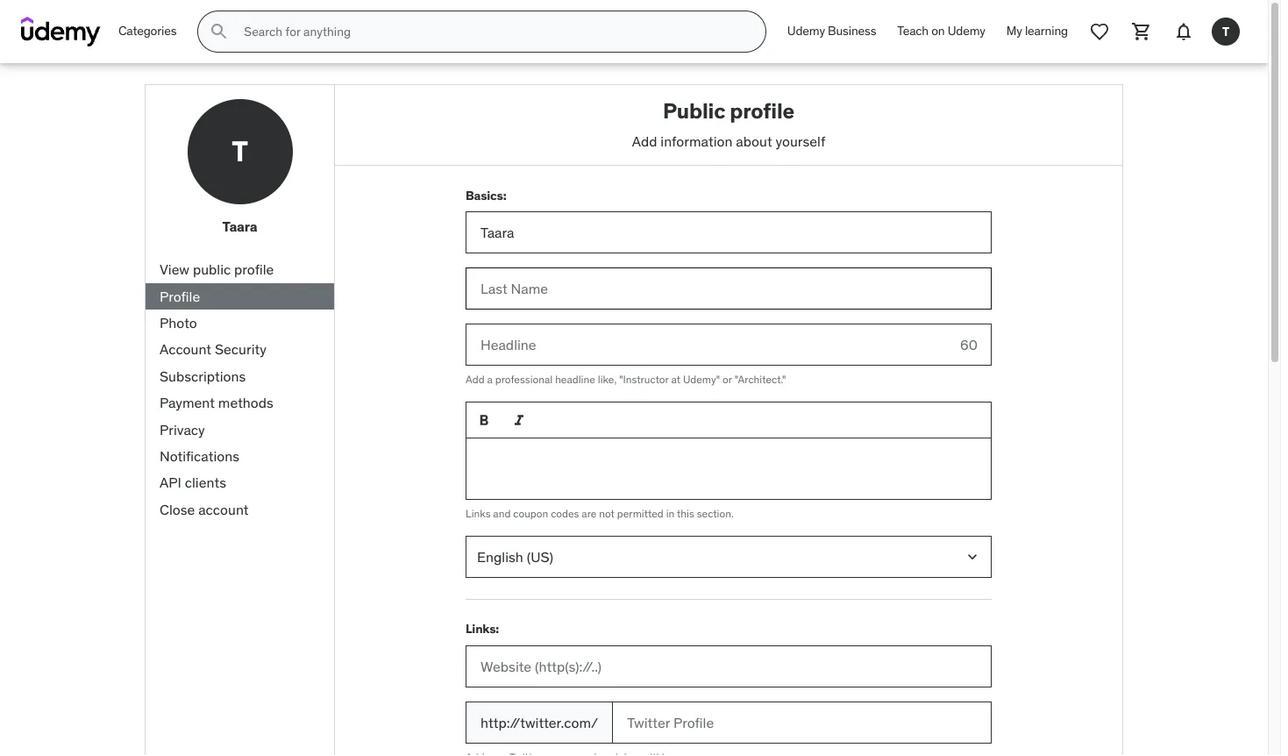 Task type: locate. For each thing, give the bounding box(es) containing it.
profile inside the public profile add information about yourself
[[730, 97, 795, 125]]

headline
[[555, 373, 595, 386]]

close account link
[[146, 496, 334, 523]]

add left information on the top right
[[632, 132, 657, 150]]

links:
[[466, 621, 499, 637]]

add a professional headline like, "instructor at udemy" or "architect."
[[466, 373, 786, 386]]

teach on udemy
[[897, 23, 986, 39]]

udemy"
[[683, 373, 720, 386]]

1 horizontal spatial t
[[1223, 23, 1230, 39]]

bold image
[[475, 411, 493, 429]]

public
[[193, 261, 231, 278]]

in
[[666, 507, 675, 520]]

udemy
[[787, 23, 825, 39], [948, 23, 986, 39]]

add
[[632, 132, 657, 150], [466, 373, 485, 386]]

0 vertical spatial profile
[[730, 97, 795, 125]]

profile
[[730, 97, 795, 125], [234, 261, 274, 278]]

t right notifications image
[[1223, 23, 1230, 39]]

submit search image
[[209, 21, 230, 42]]

"architect."
[[735, 373, 786, 386]]

view
[[160, 261, 189, 278]]

payment
[[160, 394, 215, 411]]

profile
[[160, 287, 200, 305]]

security
[[215, 341, 267, 358]]

0 vertical spatial add
[[632, 132, 657, 150]]

1 horizontal spatial profile
[[730, 97, 795, 125]]

udemy left the business at the top of the page
[[787, 23, 825, 39]]

t up "taara"
[[232, 133, 248, 169]]

profile up about
[[730, 97, 795, 125]]

Search for anything text field
[[241, 17, 744, 46]]

codes
[[551, 507, 579, 520]]

1 vertical spatial profile
[[234, 261, 274, 278]]

privacy
[[160, 421, 205, 438]]

payment methods
[[160, 394, 274, 411]]

0 vertical spatial t
[[1223, 23, 1230, 39]]

1 vertical spatial add
[[466, 373, 485, 386]]

are
[[582, 507, 597, 520]]

subscriptions link
[[146, 363, 334, 390]]

profile up profile link
[[234, 261, 274, 278]]

None text field
[[466, 439, 992, 500]]

notifications image
[[1173, 21, 1195, 42]]

api clients
[[160, 474, 226, 491]]

public profile add information about yourself
[[632, 97, 826, 150]]

a
[[487, 373, 493, 386]]

categories
[[118, 23, 177, 39]]

0 horizontal spatial profile
[[234, 261, 274, 278]]

Last Name text field
[[466, 268, 992, 310]]

1 horizontal spatial add
[[632, 132, 657, 150]]

this
[[677, 507, 694, 520]]

udemy business
[[787, 23, 876, 39]]

basics:
[[466, 187, 506, 203]]

0 horizontal spatial t
[[232, 133, 248, 169]]

add left a
[[466, 373, 485, 386]]

t
[[1223, 23, 1230, 39], [232, 133, 248, 169]]

methods
[[218, 394, 274, 411]]

teach
[[897, 23, 929, 39]]

photo link
[[146, 310, 334, 336]]

teach on udemy link
[[887, 11, 996, 53]]

First Name text field
[[466, 212, 992, 254]]

0 horizontal spatial udemy
[[787, 23, 825, 39]]

business
[[828, 23, 876, 39]]

1 horizontal spatial udemy
[[948, 23, 986, 39]]

yourself
[[776, 132, 826, 150]]

links
[[466, 507, 491, 520]]

clients
[[185, 474, 226, 491]]

udemy right 'on'
[[948, 23, 986, 39]]

t link
[[1205, 11, 1247, 53]]

subscriptions
[[160, 367, 246, 385]]



Task type: vqa. For each thing, say whether or not it's contained in the screenshot.
The Like,
yes



Task type: describe. For each thing, give the bounding box(es) containing it.
add inside the public profile add information about yourself
[[632, 132, 657, 150]]

notifications link
[[146, 443, 334, 469]]

Website (http(s)://..) url field
[[466, 645, 992, 687]]

Headline text field
[[466, 324, 946, 366]]

"instructor
[[619, 373, 669, 386]]

at
[[671, 373, 681, 386]]

account
[[160, 341, 211, 358]]

my
[[1007, 23, 1022, 39]]

1 vertical spatial t
[[232, 133, 248, 169]]

view public profile link
[[146, 256, 334, 283]]

not
[[599, 507, 615, 520]]

udemy image
[[21, 17, 101, 46]]

privacy link
[[146, 416, 334, 443]]

payment methods link
[[146, 390, 334, 416]]

http://twitter.com/
[[481, 714, 598, 731]]

permitted
[[617, 507, 664, 520]]

on
[[932, 23, 945, 39]]

professional
[[495, 373, 553, 386]]

wishlist image
[[1089, 21, 1110, 42]]

2 udemy from the left
[[948, 23, 986, 39]]

about
[[736, 132, 772, 150]]

public
[[663, 97, 725, 125]]

1 udemy from the left
[[787, 23, 825, 39]]

notifications
[[160, 447, 239, 465]]

categories button
[[108, 11, 187, 53]]

like,
[[598, 373, 617, 386]]

taara
[[222, 218, 257, 235]]

links and coupon codes are not permitted in this section.
[[466, 507, 734, 520]]

section.
[[697, 507, 734, 520]]

italic image
[[510, 411, 528, 429]]

close
[[160, 501, 195, 518]]

udemy business link
[[777, 11, 887, 53]]

my learning link
[[996, 11, 1079, 53]]

Twitter Profile text field
[[612, 701, 992, 744]]

close account
[[160, 501, 249, 518]]

account security
[[160, 341, 267, 358]]

and
[[493, 507, 511, 520]]

information
[[661, 132, 733, 150]]

shopping cart with 0 items image
[[1131, 21, 1152, 42]]

account
[[198, 501, 249, 518]]

api
[[160, 474, 181, 491]]

learning
[[1025, 23, 1068, 39]]

my learning
[[1007, 23, 1068, 39]]

or
[[723, 373, 732, 386]]

api clients link
[[146, 469, 334, 496]]

coupon
[[513, 507, 548, 520]]

60
[[960, 336, 978, 353]]

profile link
[[146, 283, 334, 310]]

account security link
[[146, 336, 334, 363]]

view public profile
[[160, 261, 274, 278]]

photo
[[160, 314, 197, 331]]

0 horizontal spatial add
[[466, 373, 485, 386]]



